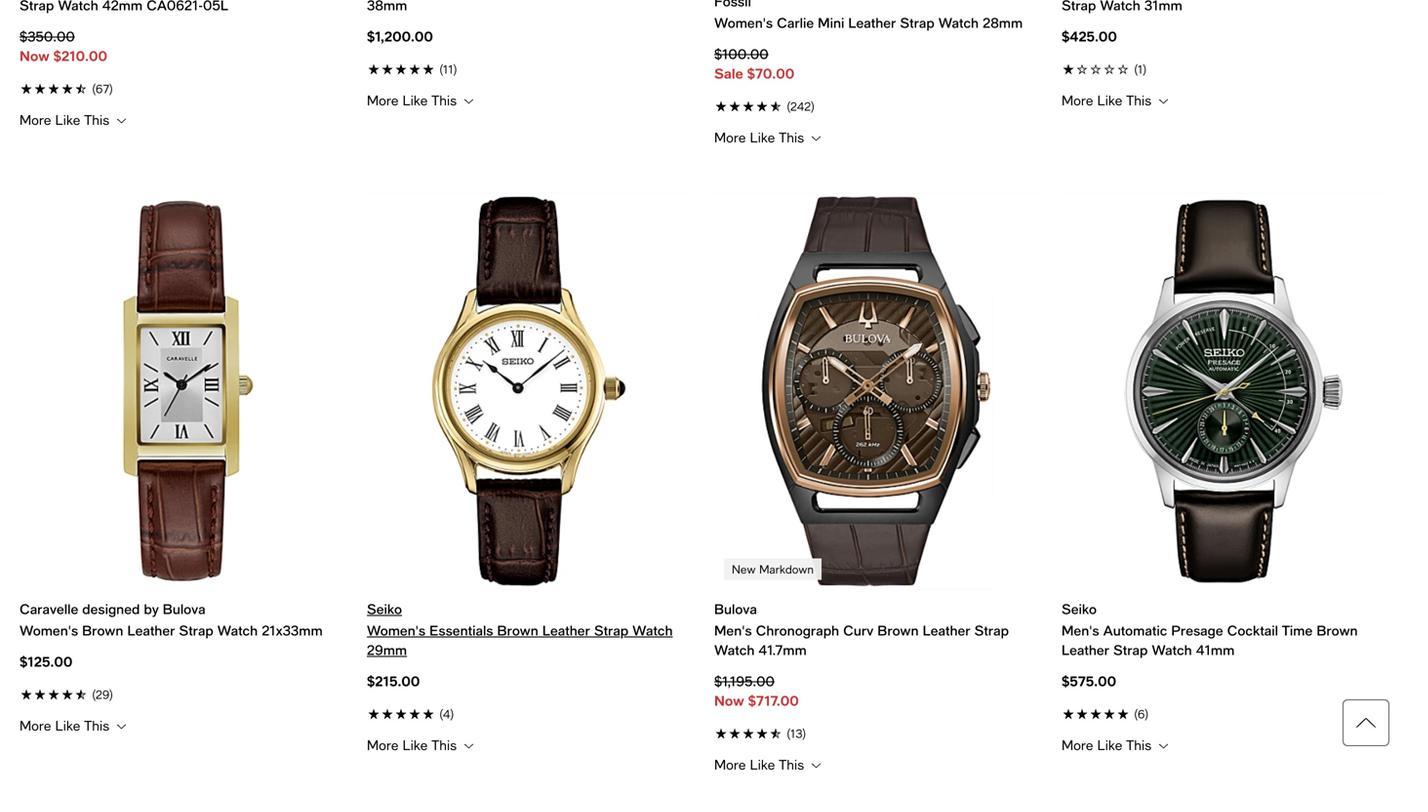 Task type: describe. For each thing, give the bounding box(es) containing it.
5 out of 5 rating with 6 reviews image
[[1062, 703, 1386, 723]]

(13)
[[787, 727, 807, 741]]

$210.00
[[53, 48, 107, 64]]

time
[[1283, 623, 1314, 639]]

now for $350.00 now $210.00
[[20, 48, 50, 64]]

more like this inside men's chronograph curv brown leather strap watch 41.7mm group
[[715, 757, 809, 773]]

seiko for seiko women's essentials brown leather strap watch 29mm
[[367, 601, 402, 617]]

more like this inside women's essentials brown leather strap watch 29mm group
[[367, 737, 461, 754]]

more inside men's automatic presage cocktail time brown leather strap watch 41mm group
[[1062, 737, 1094, 754]]

presage
[[1172, 623, 1224, 639]]

this down (67) at the top left of page
[[84, 112, 109, 128]]

$1,195.00
[[715, 673, 775, 690]]

this inside men's chronograph curv brown leather strap watch 41.7mm group
[[779, 757, 805, 773]]

$350.00
[[20, 28, 75, 45]]

(6)
[[1135, 708, 1149, 721]]

$717.00
[[749, 693, 799, 709]]

women's carlie mini leather strap watch 28mm link
[[715, 0, 1039, 33]]

like inside women's essentials brown leather strap watch 29mm group
[[403, 737, 428, 754]]

mini
[[818, 15, 845, 31]]

curv
[[844, 623, 874, 639]]

scroll to top image
[[1343, 700, 1390, 747]]

more like this inside women's brown leather strap watch 21x33mm group
[[20, 718, 114, 734]]

bulova inside 'bulova men's chronograph curv brown leather strap watch 41.7mm'
[[715, 601, 758, 617]]

watch inside caravelle designed by bulova women's brown leather strap watch 21x33mm
[[218, 623, 258, 639]]

brown inside 'bulova men's chronograph curv brown leather strap watch 41.7mm'
[[878, 623, 919, 639]]

like down $425.00
[[1098, 92, 1123, 109]]

more like this down (242)
[[715, 130, 809, 146]]

29mm
[[367, 642, 407, 658]]

$425.00
[[1062, 28, 1118, 45]]

like down $70.00
[[750, 130, 775, 146]]

chronograph
[[756, 623, 840, 639]]

brown inside seiko men's automatic presage cocktail time brown leather strap watch 41mm
[[1317, 623, 1359, 639]]

21x33mm
[[262, 623, 323, 639]]

41mm
[[1197, 642, 1235, 658]]

$70.00
[[748, 66, 795, 82]]

men's chronograph curv brown leather strap watch 41.7mm group
[[715, 193, 1039, 774]]

cocktail
[[1228, 623, 1279, 639]]

watch inside women's carlie mini leather strap watch 28mm link
[[939, 15, 979, 31]]

41.7mm
[[759, 642, 807, 658]]

more inside women's essentials brown leather strap watch 29mm group
[[367, 737, 399, 754]]

$125.00
[[20, 654, 73, 670]]

bulova men's chronograph curv brown leather strap watch 41.7mm
[[715, 601, 1009, 658]]

bulova inside caravelle designed by bulova women's brown leather strap watch 21x33mm
[[163, 601, 206, 617]]

$575.00
[[1062, 673, 1117, 690]]

seiko women's essentials brown leather strap watch 29mm
[[367, 601, 673, 658]]

more down $350.00 now $210.00
[[20, 112, 51, 128]]

men's automatic presage cocktail time brown leather strap watch 41mm group
[[1062, 193, 1386, 755]]

leather right mini
[[849, 15, 897, 31]]

brown inside seiko women's essentials brown leather strap watch 29mm
[[497, 623, 539, 639]]

4.5385 out of 5 rating with 13 reviews image
[[715, 723, 1039, 743]]

(242)
[[787, 100, 815, 113]]

automatic
[[1104, 623, 1168, 639]]

$350.00 now $210.00
[[20, 28, 107, 64]]

(11)
[[439, 63, 458, 76]]

4.5517 out of 5 rating with 29 reviews image
[[20, 684, 344, 704]]

this inside women's essentials brown leather strap watch 29mm group
[[432, 737, 457, 754]]

caravelle designed by bulova women's brown leather strap watch 21x33mm
[[20, 601, 323, 639]]

more down sale
[[715, 130, 746, 146]]

$1,195.00 now $717.00
[[715, 673, 799, 709]]

men's for men's chronograph curv brown leather strap watch 41.7mm
[[715, 623, 752, 639]]



Task type: vqa. For each thing, say whether or not it's contained in the screenshot.
Color Swatch Bloom Black 'element'
no



Task type: locate. For each thing, give the bounding box(es) containing it.
more like this down (67) at the top left of page
[[20, 112, 114, 128]]

essentials
[[430, 623, 494, 639]]

(29)
[[92, 688, 113, 702]]

4 brown from the left
[[1317, 623, 1359, 639]]

men's inside 'bulova men's chronograph curv brown leather strap watch 41.7mm'
[[715, 623, 752, 639]]

more like this down (13) in the right bottom of the page
[[715, 757, 809, 773]]

more
[[367, 92, 399, 109], [1062, 92, 1094, 109], [20, 112, 51, 128], [715, 130, 746, 146], [20, 718, 51, 734], [367, 737, 399, 754], [1062, 737, 1094, 754], [715, 757, 746, 773]]

leather inside seiko men's automatic presage cocktail time brown leather strap watch 41mm
[[1062, 642, 1110, 658]]

0 vertical spatial now
[[20, 48, 50, 64]]

leather
[[849, 15, 897, 31], [127, 623, 175, 639], [543, 623, 591, 639], [923, 623, 971, 639], [1062, 642, 1110, 658]]

leather up 5 out of 5 rating with 4 reviews "image"
[[543, 623, 591, 639]]

men's for men's automatic presage cocktail time brown leather strap watch 41mm
[[1062, 623, 1100, 639]]

this down (11)
[[432, 92, 457, 109]]

leather inside seiko women's essentials brown leather strap watch 29mm
[[543, 623, 591, 639]]

0 horizontal spatial bulova
[[163, 601, 206, 617]]

0 horizontal spatial seiko
[[367, 601, 402, 617]]

1 horizontal spatial seiko
[[1062, 601, 1097, 617]]

brown
[[82, 623, 123, 639], [497, 623, 539, 639], [878, 623, 919, 639], [1317, 623, 1359, 639]]

brown right "essentials"
[[497, 623, 539, 639]]

4.5702 out of 5 rating with 242 reviews image
[[715, 95, 1039, 115]]

men's up $575.00
[[1062, 623, 1100, 639]]

leather right curv
[[923, 623, 971, 639]]

now down $350.00
[[20, 48, 50, 64]]

4.9091 out of 5 rating with 11 reviews image
[[367, 58, 691, 78]]

watch inside seiko men's automatic presage cocktail time brown leather strap watch 41mm
[[1152, 642, 1193, 658]]

watch
[[939, 15, 979, 31], [218, 623, 258, 639], [633, 623, 673, 639], [715, 642, 755, 658], [1152, 642, 1193, 658]]

more down $575.00
[[1062, 737, 1094, 754]]

strap
[[901, 15, 935, 31], [179, 623, 214, 639], [594, 623, 629, 639], [975, 623, 1009, 639], [1114, 642, 1149, 658]]

5 out of 5 rating with 4 reviews image
[[367, 703, 691, 723]]

2 brown from the left
[[497, 623, 539, 639]]

strap inside seiko women's essentials brown leather strap watch 29mm
[[594, 623, 629, 639]]

men's
[[715, 623, 752, 639], [1062, 623, 1100, 639]]

more like this down (4)
[[367, 737, 461, 754]]

0 horizontal spatial men's
[[715, 623, 752, 639]]

0 horizontal spatial women's
[[20, 623, 78, 639]]

leather inside 'bulova men's chronograph curv brown leather strap watch 41.7mm'
[[923, 623, 971, 639]]

more inside men's chronograph curv brown leather strap watch 41.7mm group
[[715, 757, 746, 773]]

$100.00
[[715, 46, 769, 62]]

more like this down (1)
[[1062, 92, 1156, 109]]

caravelle
[[20, 601, 78, 617]]

seiko up 29mm
[[367, 601, 402, 617]]

leather inside caravelle designed by bulova women's brown leather strap watch 21x33mm
[[127, 623, 175, 639]]

1 seiko from the left
[[367, 601, 402, 617]]

this down (6) on the right
[[1127, 737, 1152, 754]]

2 horizontal spatial women's
[[715, 15, 773, 31]]

1 vertical spatial now
[[715, 693, 745, 709]]

more inside women's brown leather strap watch 21x33mm group
[[20, 718, 51, 734]]

men's up $1,195.00
[[715, 623, 752, 639]]

watch inside seiko women's essentials brown leather strap watch 29mm
[[633, 623, 673, 639]]

now for $1,195.00 now $717.00
[[715, 693, 745, 709]]

women's
[[715, 15, 773, 31], [20, 623, 78, 639], [367, 623, 426, 639]]

1 horizontal spatial bulova
[[715, 601, 758, 617]]

like inside men's automatic presage cocktail time brown leather strap watch 41mm group
[[1098, 737, 1123, 754]]

carlie
[[777, 15, 814, 31]]

1 horizontal spatial women's
[[367, 623, 426, 639]]

women's carlie mini leather strap watch 28mm
[[715, 15, 1023, 31]]

bulova right by
[[163, 601, 206, 617]]

(4)
[[439, 708, 454, 721]]

like down $125.00
[[55, 718, 80, 734]]

like down $210.00
[[55, 112, 80, 128]]

more like this inside men's automatic presage cocktail time brown leather strap watch 41mm group
[[1062, 737, 1156, 754]]

$215.00
[[367, 673, 420, 690]]

women's up 29mm
[[367, 623, 426, 639]]

now inside $1,195.00 now $717.00
[[715, 693, 745, 709]]

brown down designed
[[82, 623, 123, 639]]

strap inside caravelle designed by bulova women's brown leather strap watch 21x33mm
[[179, 623, 214, 639]]

like inside men's chronograph curv brown leather strap watch 41.7mm group
[[750, 757, 775, 773]]

1 brown from the left
[[82, 623, 123, 639]]

2 men's from the left
[[1062, 623, 1100, 639]]

watch inside 'bulova men's chronograph curv brown leather strap watch 41.7mm'
[[715, 642, 755, 658]]

(1)
[[1135, 63, 1148, 76]]

women's down caravelle
[[20, 623, 78, 639]]

seiko inside seiko women's essentials brown leather strap watch 29mm
[[367, 601, 402, 617]]

like down $1,200.00
[[403, 92, 428, 109]]

more like this down (11)
[[367, 92, 461, 109]]

women's essentials brown leather strap watch 29mm group
[[367, 193, 691, 755]]

$100.00 sale $70.00
[[715, 46, 795, 82]]

more down $1,195.00 now $717.00
[[715, 757, 746, 773]]

like down $575.00
[[1098, 737, 1123, 754]]

strap inside seiko men's automatic presage cocktail time brown leather strap watch 41mm
[[1114, 642, 1149, 658]]

1 horizontal spatial men's
[[1062, 623, 1100, 639]]

like down $717.00
[[750, 757, 775, 773]]

this down (29)
[[84, 718, 109, 734]]

1 bulova from the left
[[163, 601, 206, 617]]

now down $1,195.00
[[715, 693, 745, 709]]

more like this
[[367, 92, 461, 109], [1062, 92, 1156, 109], [20, 112, 114, 128], [715, 130, 809, 146], [20, 718, 114, 734], [367, 737, 461, 754], [1062, 737, 1156, 754], [715, 757, 809, 773]]

brown right "time"
[[1317, 623, 1359, 639]]

women's inside caravelle designed by bulova women's brown leather strap watch 21x33mm
[[20, 623, 78, 639]]

like
[[403, 92, 428, 109], [1098, 92, 1123, 109], [55, 112, 80, 128], [750, 130, 775, 146], [55, 718, 80, 734], [403, 737, 428, 754], [1098, 737, 1123, 754], [750, 757, 775, 773]]

brown right curv
[[878, 623, 919, 639]]

more like this down (29)
[[20, 718, 114, 734]]

this
[[432, 92, 457, 109], [1127, 92, 1152, 109], [84, 112, 109, 128], [779, 130, 805, 146], [84, 718, 109, 734], [432, 737, 457, 754], [1127, 737, 1152, 754], [779, 757, 805, 773]]

women's inside seiko women's essentials brown leather strap watch 29mm
[[367, 623, 426, 639]]

strap inside 'bulova men's chronograph curv brown leather strap watch 41.7mm'
[[975, 623, 1009, 639]]

2 bulova from the left
[[715, 601, 758, 617]]

2 seiko from the left
[[1062, 601, 1097, 617]]

now inside $350.00 now $210.00
[[20, 48, 50, 64]]

more down $125.00
[[20, 718, 51, 734]]

3 brown from the left
[[878, 623, 919, 639]]

seiko for seiko men's automatic presage cocktail time brown leather strap watch 41mm
[[1062, 601, 1097, 617]]

by
[[144, 601, 159, 617]]

$1,200.00
[[367, 28, 433, 45]]

bulova
[[163, 601, 206, 617], [715, 601, 758, 617]]

men's inside seiko men's automatic presage cocktail time brown leather strap watch 41mm
[[1062, 623, 1100, 639]]

this down (4)
[[432, 737, 457, 754]]

0 horizontal spatial now
[[20, 48, 50, 64]]

this down (13) in the right bottom of the page
[[779, 757, 805, 773]]

1 horizontal spatial now
[[715, 693, 745, 709]]

designed
[[82, 601, 140, 617]]

leather down by
[[127, 623, 175, 639]]

leather up $575.00
[[1062, 642, 1110, 658]]

like inside women's brown leather strap watch 21x33mm group
[[55, 718, 80, 734]]

28mm
[[983, 15, 1023, 31]]

1 out of 5 rating with 1 reviews image
[[1062, 58, 1386, 78]]

seiko
[[367, 601, 402, 617], [1062, 601, 1097, 617]]

women's brown leather strap watch 21x33mm group
[[20, 193, 344, 735]]

more down $215.00
[[367, 737, 399, 754]]

(67)
[[92, 82, 113, 96]]

like down $215.00
[[403, 737, 428, 754]]

more down $425.00
[[1062, 92, 1094, 109]]

women's up $100.00
[[715, 15, 773, 31]]

now
[[20, 48, 50, 64], [715, 693, 745, 709]]

this down (1)
[[1127, 92, 1152, 109]]

4.4925 out of 5 rating with 67 reviews image
[[20, 78, 344, 98]]

more down $1,200.00
[[367, 92, 399, 109]]

seiko up $575.00
[[1062, 601, 1097, 617]]

seiko men's automatic presage cocktail time brown leather strap watch 41mm
[[1062, 601, 1359, 658]]

bulova up chronograph
[[715, 601, 758, 617]]

1 men's from the left
[[715, 623, 752, 639]]

sale
[[715, 66, 744, 82]]

this inside men's automatic presage cocktail time brown leather strap watch 41mm group
[[1127, 737, 1152, 754]]

seiko inside seiko men's automatic presage cocktail time brown leather strap watch 41mm
[[1062, 601, 1097, 617]]

brown inside caravelle designed by bulova women's brown leather strap watch 21x33mm
[[82, 623, 123, 639]]

this inside women's brown leather strap watch 21x33mm group
[[84, 718, 109, 734]]

this down (242)
[[779, 130, 805, 146]]

more like this down (6) on the right
[[1062, 737, 1156, 754]]



